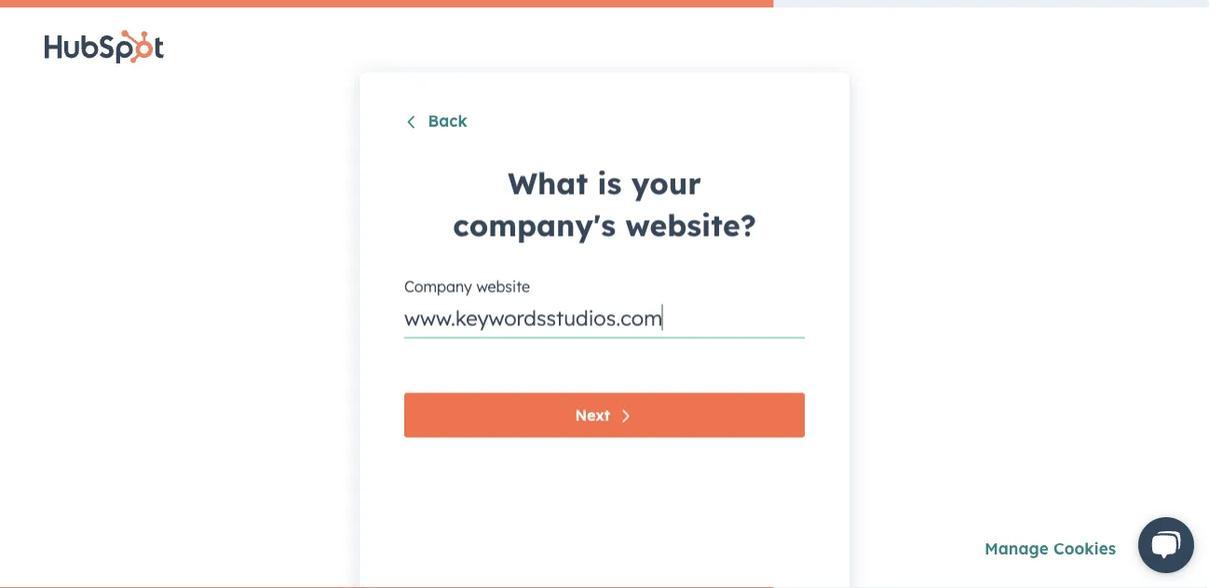 Task type: describe. For each thing, give the bounding box(es) containing it.
website?
[[626, 206, 756, 243]]

cookies
[[1054, 539, 1116, 559]]

website
[[477, 277, 530, 296]]

company website
[[404, 277, 530, 296]]

company
[[404, 277, 472, 296]]

manage
[[985, 539, 1049, 559]]

is
[[598, 164, 622, 201]]

manage cookies
[[985, 539, 1116, 559]]

what is your company's website?
[[453, 164, 756, 243]]

back button
[[404, 110, 468, 134]]



Task type: locate. For each thing, give the bounding box(es) containing it.
company's
[[453, 206, 616, 243]]

your
[[631, 164, 701, 201]]

step 7 of 10 progress bar
[[0, 0, 774, 7]]

chat widget region
[[1116, 499, 1210, 588]]

Company website text field
[[404, 302, 805, 339]]

what
[[508, 164, 588, 201]]

next button
[[404, 393, 805, 438]]

back
[[428, 110, 468, 131]]

manage cookies link
[[985, 539, 1116, 559]]

next
[[575, 406, 610, 425]]

hubspot image
[[45, 30, 164, 64]]



Task type: vqa. For each thing, say whether or not it's contained in the screenshot.
with
no



